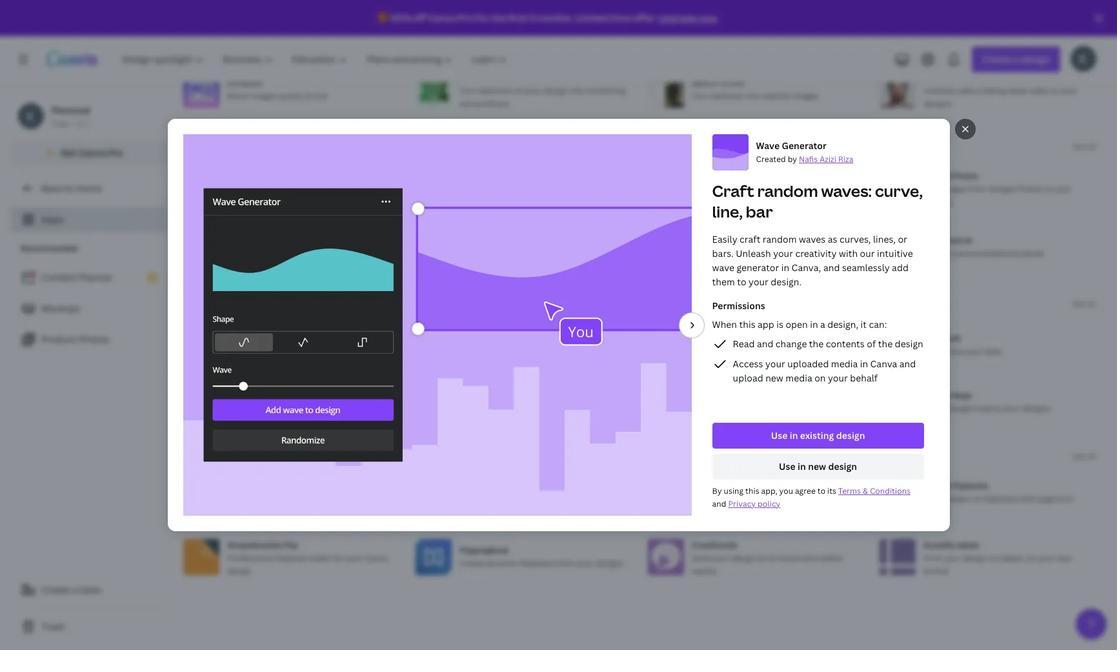 Task type: describe. For each thing, give the bounding box(es) containing it.
generator for wave generator craft random waves with ease
[[482, 333, 520, 344]]

design inside simplebooklet flip professional flipbook maker for your canva design
[[227, 566, 252, 577]]

and inside heyzine flipbooks page turn effects and slideshows for your design
[[757, 493, 771, 504]]

existing
[[800, 429, 834, 442]]

upgrade now button
[[658, 12, 717, 24]]

& inside enhancer boost images quality & size
[[307, 90, 312, 101]]

canva right off
[[428, 12, 456, 24]]

access for access your uploaded media in canva and upload new media on your behalf
[[733, 358, 763, 370]]

all for essentials
[[1088, 298, 1097, 309]]

create inside flippingbook create dynamic flipbooks from your designs.
[[460, 558, 484, 569]]

to inside add video, music and online media to your designs.
[[359, 243, 367, 254]]

from for images
[[969, 183, 987, 194]]

wave generator created by nafis azizi riza
[[756, 140, 854, 165]]

them inside access your assets and add them to your designs.
[[564, 183, 584, 194]]

1 vertical spatial youtube
[[477, 403, 509, 414]]

at
[[274, 403, 281, 414]]

use in existing design button
[[712, 423, 924, 449]]

to inside back to home link
[[64, 182, 74, 194]]

get canva pro button
[[10, 141, 168, 165]]

images inside google photos add images from google photos to your designs.
[[941, 183, 967, 194]]

1 horizontal spatial pro
[[458, 12, 474, 24]]

your inside simplebooklet flip professional flipbook maker for your canva design
[[346, 553, 363, 564]]

your inside shade elevate your palette effortlessly
[[257, 346, 274, 357]]

back
[[41, 182, 62, 194]]

add video, music and online media to your designs.
[[227, 243, 386, 267]]

flippingbook
[[460, 545, 509, 556]]

photos inside facebook add your facebook photos to your designs.
[[765, 248, 792, 259]]

morph
[[484, 72, 509, 83]]

random inside "craft random waves: curve, line, bar"
[[758, 180, 818, 202]]

terms
[[839, 485, 861, 496]]

add inside google photos add images from google photos to your designs.
[[924, 183, 939, 194]]

design left typecraft
[[895, 338, 924, 350]]

designs. inside google drive add your google drive photos to your designs.
[[692, 196, 722, 207]]

ecard
[[779, 553, 800, 564]]

in inside permissions when this app is open in a design, it can:
[[810, 318, 818, 331]]

and inside by using this app, you agree to its terms & conditions and privacy policy
[[712, 498, 726, 509]]

designs. inside facebook add your facebook photos to your designs.
[[823, 248, 853, 259]]

create a team
[[41, 584, 102, 596]]

to inside facebook add your facebook photos to your designs.
[[794, 248, 802, 259]]

2 horizontal spatial photos
[[1017, 183, 1044, 194]]

your inside "youtube add youtube videos to your designs."
[[547, 403, 564, 414]]

an
[[768, 553, 777, 564]]

trash
[[41, 621, 65, 633]]

to inside the easily craft random waves as curves, lines, or bars. unleash your creativity with our intuitive wave generator in canva, and seamlessly add them to your design.
[[737, 276, 747, 288]]

recommended
[[21, 243, 78, 254]]

design inside dropdown button
[[829, 460, 857, 473]]

instantly
[[924, 85, 957, 96]]

to inside by using this app, you agree to its terms & conditions and privacy policy
[[818, 485, 826, 496]]

emoji add your favorite emojis to your designs.
[[692, 390, 844, 414]]

0 vertical spatial youtube
[[460, 390, 492, 401]]

google maps add a google map to your designs.
[[924, 390, 1053, 414]]

this for app
[[739, 318, 756, 331]]

of inside list
[[867, 338, 876, 350]]

your inside "google maps add a google map to your designs."
[[1004, 403, 1021, 414]]

canva inside simplebooklet flip professional flipbook maker for your canva design
[[365, 553, 388, 564]]

images inside enhancer boost images quality & size
[[251, 90, 277, 101]]

by using this app, you agree to its terms & conditions and privacy policy
[[712, 485, 911, 509]]

brandfetch brand logos at your fingertips.
[[227, 390, 339, 414]]

0 vertical spatial drive
[[720, 170, 741, 181]]

months.
[[537, 12, 573, 24]]

or
[[898, 233, 908, 245]]

designs. inside "youtube add youtube videos to your designs."
[[566, 403, 596, 414]]

by
[[788, 154, 797, 165]]

on inside access your uploaded media in canva and upload new media on your behalf
[[815, 372, 826, 384]]

with inside the easily craft random waves as curves, lines, or bars. unleash your creativity with our intuitive wave generator in canva, and seamlessly add them to your design.
[[839, 247, 858, 260]]

permissions when this app is open in a design, it can:
[[712, 300, 887, 331]]

replies.
[[692, 566, 719, 577]]

design inside magic morph turn elements of your design into something extraordinary
[[544, 85, 568, 96]]

now
[[699, 12, 717, 24]]

labels
[[957, 540, 980, 551]]

mockups
[[41, 302, 80, 314]]

generator for wave generator created by nafis azizi riza
[[782, 140, 827, 152]]

product photos
[[41, 333, 109, 345]]

presenters
[[953, 72, 994, 83]]

elements
[[478, 85, 513, 96]]

frontify all your frontify assets, in canva.
[[227, 176, 351, 199]]

1 vertical spatial facebook
[[728, 248, 764, 259]]

🎁
[[378, 12, 389, 24]]

read
[[733, 338, 755, 350]]

designs. inside add video, music and online media to your designs.
[[227, 256, 258, 267]]

all
[[227, 188, 237, 199]]

design
[[178, 293, 229, 314]]

our
[[860, 247, 875, 260]]

videos
[[511, 403, 535, 414]]

created
[[756, 154, 786, 165]]

add your instagram photos to your designs.
[[460, 248, 622, 259]]

content planner link
[[10, 265, 168, 291]]

print
[[924, 553, 942, 564]]

1 vertical spatial frontify
[[258, 188, 288, 199]]

a inside button
[[73, 584, 78, 596]]

it
[[861, 318, 867, 331]]

2 horizontal spatial on
[[1027, 553, 1037, 564]]

realistic
[[762, 90, 792, 101]]

extraordinary
[[460, 98, 510, 109]]

d-
[[924, 72, 933, 83]]

design,
[[828, 318, 859, 331]]

with inside create dynamic flipbooks with page-turning effects
[[324, 493, 341, 504]]

design inside dropdown button
[[836, 429, 865, 442]]

them inside the easily craft random waves as curves, lines, or bars. unleash your creativity with our intuitive wave generator in canva, and seamlessly add them to your design.
[[712, 276, 735, 288]]

policy
[[758, 498, 781, 509]]

1
[[86, 118, 90, 129]]

home
[[76, 182, 102, 194]]

a inside childbook.ai create a personalized storybook
[[951, 248, 955, 259]]

flipbooks inside create dynamic flipbooks with page-turning effects
[[288, 493, 323, 504]]

the for contents
[[878, 338, 893, 350]]

simplebooklet
[[227, 540, 282, 551]]

youtube add youtube videos to your designs.
[[460, 390, 596, 414]]

into inside sketch to life turn sketches into realistic images
[[745, 90, 760, 101]]

2 horizontal spatial media
[[831, 358, 858, 370]]

favorite
[[728, 403, 757, 414]]

random inside the easily craft random waves as curves, lines, or bars. unleash your creativity with our intuitive wave generator in canva, and seamlessly add them to your design.
[[763, 233, 797, 245]]

and inside the easily craft random waves as curves, lines, or bars. unleash your creativity with our intuitive wave generator in canva, and seamlessly add them to your design.
[[824, 262, 840, 274]]

content
[[41, 271, 77, 283]]

curve,
[[875, 180, 923, 202]]

turn inside publuu flipbooks save designs to flipbooks with page turn effects.
[[1058, 493, 1074, 504]]

your inside flippingbook create dynamic flipbooks from your designs.
[[577, 558, 594, 569]]

1 see all button from the top
[[1073, 140, 1097, 153]]

and inside access your uploaded media in canva and upload new media on your behalf
[[900, 358, 916, 370]]

dynamic inside create dynamic flipbooks with page-turning effects
[[254, 493, 286, 504]]

your inside magic morph turn elements of your design into something extraordinary
[[525, 85, 542, 96]]

createcards send your design as an ecard and collect replies.
[[692, 540, 844, 577]]

fingertips.
[[302, 403, 339, 414]]

add inside "google maps add a google map to your designs."
[[924, 403, 939, 414]]

online
[[309, 243, 332, 254]]

photos inside google drive add your google drive photos to your designs.
[[778, 183, 804, 194]]

instagram
[[496, 248, 533, 259]]

as for design
[[758, 553, 766, 564]]

1 vertical spatial drive
[[756, 183, 776, 194]]

lines,
[[873, 233, 896, 245]]

see for essentials
[[1073, 298, 1086, 309]]

create a team button
[[10, 577, 168, 603]]

first
[[509, 12, 528, 24]]

add inside add video, music and online media to your designs.
[[227, 243, 242, 254]]

to inside d-id ai presenters instantly add a talking head video to your designs
[[1051, 85, 1059, 96]]

.
[[717, 12, 719, 24]]

to inside "google maps add a google map to your designs."
[[994, 403, 1002, 414]]

easily craft random waves as curves, lines, or bars. unleash your creativity with our intuitive wave generator in canva, and seamlessly add them to your design.
[[712, 233, 913, 288]]

sketch to life turn sketches into realistic images
[[692, 77, 820, 101]]

canva inside access your uploaded media in canva and upload new media on your behalf
[[871, 358, 898, 370]]

the for pro
[[492, 12, 507, 24]]

flipbooks for to
[[953, 480, 989, 491]]

and inside access your assets and add them to your designs.
[[532, 183, 546, 194]]

effects inside create dynamic flipbooks with page-turning effects
[[227, 506, 253, 517]]

uploaded
[[788, 358, 829, 370]]

back to home link
[[10, 176, 168, 201]]

conditions
[[870, 485, 911, 496]]

create inside button
[[41, 584, 70, 596]]

waves inside wave generator craft random waves with ease
[[512, 346, 534, 357]]

add inside facebook add your facebook photos to your designs.
[[692, 248, 707, 259]]

wave for wave generator created by nafis azizi riza
[[756, 140, 780, 152]]

facebook add your facebook photos to your designs.
[[692, 235, 853, 259]]

in inside dropdown button
[[790, 429, 798, 442]]

shade elevate your palette effortlessly
[[227, 333, 347, 357]]

access for access your assets and add them to your designs.
[[460, 183, 486, 194]]

ecardify labels print your design on labels, on your own printer.
[[924, 540, 1073, 577]]

and inside createcards send your design as an ecard and collect replies.
[[802, 553, 816, 564]]

can:
[[869, 318, 887, 331]]

add inside google drive add your google drive photos to your designs.
[[692, 183, 707, 194]]

pro inside button
[[108, 147, 123, 159]]

magic
[[460, 72, 482, 83]]

permissions
[[712, 300, 765, 312]]

publish
[[259, 445, 315, 467]]

your inside add video, music and online media to your designs.
[[369, 243, 386, 254]]

share
[[178, 445, 223, 467]]

& inside by using this app, you agree to its terms & conditions and privacy policy
[[863, 485, 868, 496]]

1 horizontal spatial the
[[809, 338, 824, 350]]

childbook.ai
[[924, 235, 973, 246]]

creativity
[[796, 247, 837, 260]]

your inside google photos add images from google photos to your designs.
[[1055, 183, 1072, 194]]

heyzine flipbooks page turn effects and slideshows for your design
[[692, 480, 846, 517]]

images inside sketch to life turn sketches into realistic images
[[793, 90, 820, 101]]

create inside childbook.ai create a personalized storybook
[[924, 248, 949, 259]]

revolutionizing
[[692, 346, 749, 357]]

generator
[[737, 262, 779, 274]]

canva.
[[326, 188, 351, 199]]

new inside access your uploaded media in canva and upload new media on your behalf
[[766, 372, 784, 384]]

logos
[[252, 403, 272, 414]]

photos for google photos add images from google photos to your designs.
[[953, 170, 979, 181]]

behalf
[[850, 372, 878, 384]]

life
[[730, 77, 744, 88]]

this for app,
[[746, 485, 760, 496]]

0 vertical spatial frontify
[[227, 176, 257, 187]]

limited
[[575, 12, 609, 24]]

flip
[[284, 540, 298, 551]]

privacy policy link
[[728, 498, 781, 509]]

50%
[[391, 12, 411, 24]]

0 vertical spatial facebook
[[692, 235, 728, 246]]

your inside typecraft customize your texts
[[965, 346, 982, 357]]

sketch
[[692, 77, 718, 88]]



Task type: vqa. For each thing, say whether or not it's contained in the screenshot.
Try Canva Pro
no



Task type: locate. For each thing, give the bounding box(es) containing it.
turning
[[363, 493, 390, 504]]

2 vertical spatial all
[[1088, 451, 1097, 462]]

to inside "youtube add youtube videos to your designs."
[[537, 403, 545, 414]]

0 vertical spatial see
[[1073, 141, 1086, 152]]

1 vertical spatial designs
[[944, 493, 972, 504]]

0 vertical spatial use
[[771, 429, 788, 442]]

the left first
[[492, 12, 507, 24]]

on right labels,
[[1027, 553, 1037, 564]]

all
[[1088, 141, 1097, 152], [1088, 298, 1097, 309], [1088, 451, 1097, 462]]

frontify left assets,
[[258, 188, 288, 199]]

1 horizontal spatial turn
[[1058, 493, 1074, 504]]

2 see from the top
[[1073, 298, 1086, 309]]

assets
[[506, 183, 530, 194]]

use in existing design
[[771, 429, 865, 442]]

design left an
[[732, 553, 756, 564]]

privacy
[[728, 498, 756, 509]]

head
[[1008, 85, 1027, 96]]

1 horizontal spatial photos
[[953, 170, 979, 181]]

0 horizontal spatial them
[[564, 183, 584, 194]]

0 vertical spatial craft
[[712, 180, 754, 202]]

them right assets
[[564, 183, 584, 194]]

0 horizontal spatial of
[[515, 85, 523, 96]]

1 vertical spatial of
[[867, 338, 876, 350]]

professional
[[227, 553, 273, 564]]

mockups link
[[10, 296, 168, 322]]

with inside wave generator craft random waves with ease
[[536, 346, 553, 357]]

use for use in existing design
[[771, 429, 788, 442]]

1 vertical spatial them
[[712, 276, 735, 288]]

0 horizontal spatial craft
[[460, 346, 479, 357]]

see all for essentials
[[1073, 298, 1097, 309]]

access left assets
[[460, 183, 486, 194]]

a left map
[[941, 403, 946, 414]]

google drive add your google drive photos to your designs.
[[692, 170, 833, 207]]

talking
[[982, 85, 1006, 96]]

planner
[[79, 271, 113, 283]]

turn inside magic morph turn elements of your design into something extraordinary
[[460, 85, 477, 96]]

1 horizontal spatial flipbooks
[[953, 480, 989, 491]]

1 all from the top
[[1088, 141, 1097, 152]]

trash link
[[10, 614, 168, 640]]

a left team
[[73, 584, 78, 596]]

slideshows
[[773, 493, 814, 504]]

for for first
[[476, 12, 490, 24]]

list for recommended
[[10, 265, 168, 353]]

1 horizontal spatial into
[[745, 90, 760, 101]]

as up creativity
[[828, 233, 838, 245]]

craft inside "craft random waves: curve, line, bar"
[[712, 180, 754, 202]]

1 see all from the top
[[1073, 141, 1097, 152]]

get
[[60, 147, 76, 159]]

waves up creativity
[[799, 233, 826, 245]]

as
[[828, 233, 838, 245], [758, 553, 766, 564]]

your inside d-id ai presenters instantly add a talking head video to your designs
[[1061, 85, 1078, 96]]

in left existing
[[790, 429, 798, 442]]

1 vertical spatial use
[[779, 460, 796, 473]]

into left something
[[570, 85, 585, 96]]

1 vertical spatial effects
[[227, 506, 253, 517]]

of right elements
[[515, 85, 523, 96]]

the up uploaded
[[809, 338, 824, 350]]

line,
[[712, 201, 743, 222]]

0 vertical spatial access
[[460, 183, 486, 194]]

3 see all button from the top
[[1073, 450, 1097, 463]]

frontify up the all
[[227, 176, 257, 187]]

turn right page
[[1058, 493, 1074, 504]]

create down childbook.ai in the top of the page
[[924, 248, 949, 259]]

flipbooks inside publuu flipbooks save designs to flipbooks with page turn effects.
[[984, 493, 1018, 504]]

& right 'terms'
[[863, 485, 868, 496]]

photos for product photos
[[79, 333, 109, 345]]

designs. inside emoji add your favorite emojis to your designs.
[[814, 403, 844, 414]]

this left app
[[739, 318, 756, 331]]

2 turn from the left
[[1058, 493, 1074, 504]]

facebook down craft
[[728, 248, 764, 259]]

2 vertical spatial see all button
[[1073, 450, 1097, 463]]

wave inside wave generator created by nafis azizi riza
[[756, 140, 780, 152]]

with down curves,
[[839, 247, 858, 260]]

of inside magic morph turn elements of your design into something extraordinary
[[515, 85, 523, 96]]

size
[[314, 90, 328, 101]]

2 vertical spatial media
[[786, 372, 813, 384]]

drive up line,
[[720, 170, 741, 181]]

2 horizontal spatial add
[[959, 85, 973, 96]]

palette
[[276, 346, 303, 357]]

photos
[[778, 183, 804, 194], [535, 248, 561, 259], [765, 248, 792, 259]]

google photos add images from google photos to your designs.
[[924, 170, 1072, 207]]

into left realistic
[[745, 90, 760, 101]]

design down labels
[[963, 553, 988, 564]]

images right realistic
[[793, 90, 820, 101]]

add inside access your assets and add them to your designs.
[[548, 183, 562, 194]]

& left size
[[307, 90, 312, 101]]

2 see all button from the top
[[1073, 298, 1097, 311]]

add inside "youtube add youtube videos to your designs."
[[460, 403, 475, 414]]

essentials
[[232, 293, 309, 314]]

canva up behalf
[[871, 358, 898, 370]]

flipbooks up privacy
[[724, 480, 761, 491]]

facebook
[[692, 235, 728, 246], [728, 248, 764, 259]]

dynamic down flippingbook
[[486, 558, 518, 569]]

send
[[692, 553, 711, 564]]

1 horizontal spatial of
[[867, 338, 876, 350]]

brand
[[227, 403, 250, 414]]

to inside access your assets and add them to your designs.
[[585, 183, 593, 194]]

effects inside heyzine flipbooks page turn effects and slideshows for your design
[[729, 493, 755, 504]]

design left something
[[544, 85, 568, 96]]

with left the ease
[[536, 346, 553, 357]]

placeholders
[[751, 346, 800, 357]]

wave inside wave generator craft random waves with ease
[[460, 333, 480, 344]]

design inside createcards send your design as an ecard and collect replies.
[[732, 553, 756, 564]]

to
[[1051, 85, 1059, 96], [64, 182, 74, 194], [585, 183, 593, 194], [806, 183, 814, 194], [1046, 183, 1053, 194], [359, 243, 367, 254], [563, 248, 571, 259], [794, 248, 802, 259], [737, 276, 747, 288], [537, 403, 545, 414], [785, 403, 793, 414], [994, 403, 1002, 414], [818, 485, 826, 496], [974, 493, 982, 504]]

use for use in new design
[[779, 460, 796, 473]]

1 vertical spatial waves
[[512, 346, 534, 357]]

ecardify
[[924, 540, 956, 551]]

3 see all from the top
[[1073, 451, 1097, 462]]

0 vertical spatial effects
[[729, 493, 755, 504]]

1 vertical spatial new
[[808, 460, 826, 473]]

2 all from the top
[[1088, 298, 1097, 309]]

images up childbook.ai in the top of the page
[[941, 183, 967, 194]]

see all button for and
[[1073, 450, 1097, 463]]

from inside flippingbook create dynamic flipbooks from your designs.
[[557, 558, 575, 569]]

0 horizontal spatial from
[[557, 558, 575, 569]]

design right existing
[[836, 429, 865, 442]]

canva right maker
[[365, 553, 388, 564]]

1 horizontal spatial new
[[808, 460, 826, 473]]

waves left the ease
[[512, 346, 534, 357]]

use down emojis
[[771, 429, 788, 442]]

your
[[525, 85, 542, 96], [1061, 85, 1078, 96], [487, 183, 505, 194], [595, 183, 612, 194], [709, 183, 726, 194], [816, 183, 833, 194], [1055, 183, 1072, 194], [239, 188, 256, 199], [369, 243, 386, 254], [773, 247, 793, 260], [477, 248, 494, 259], [573, 248, 590, 259], [709, 248, 726, 259], [804, 248, 821, 259], [749, 276, 769, 288], [257, 346, 274, 357], [965, 346, 982, 357], [766, 358, 785, 370], [828, 372, 848, 384], [283, 403, 300, 414], [547, 403, 564, 414], [709, 403, 726, 414], [795, 403, 812, 414], [1004, 403, 1021, 414], [829, 493, 846, 504], [346, 553, 363, 564], [713, 553, 730, 564], [944, 553, 961, 564], [1039, 553, 1056, 564], [577, 558, 594, 569]]

3 see from the top
[[1073, 451, 1086, 462]]

design essentials
[[178, 293, 309, 314]]

a inside "google maps add a google map to your designs."
[[941, 403, 946, 414]]

0 horizontal spatial frontify
[[227, 176, 257, 187]]

riza
[[838, 154, 854, 165]]

0 vertical spatial wave
[[756, 140, 780, 152]]

0 vertical spatial for
[[476, 12, 490, 24]]

1 vertical spatial see all button
[[1073, 298, 1097, 311]]

your inside frontify all your frontify assets, in canva.
[[239, 188, 256, 199]]

for left first
[[476, 12, 490, 24]]

flipbooks right publuu
[[953, 480, 989, 491]]

as for waves
[[828, 233, 838, 245]]

random inside wave generator craft random waves with ease
[[481, 346, 510, 357]]

canva right get
[[78, 147, 106, 159]]

and inside add video, music and online media to your designs.
[[293, 243, 307, 254]]

in right open
[[810, 318, 818, 331]]

0 vertical spatial dynamic
[[254, 493, 286, 504]]

a down childbook.ai in the top of the page
[[951, 248, 955, 259]]

waves inside the easily craft random waves as curves, lines, or bars. unleash your creativity with our intuitive wave generator in canva, and seamlessly add them to your design.
[[799, 233, 826, 245]]

1 vertical spatial access
[[733, 358, 763, 370]]

page
[[1038, 493, 1056, 504]]

1 flipbooks from the left
[[724, 480, 761, 491]]

1 horizontal spatial media
[[786, 372, 813, 384]]

0 horizontal spatial as
[[758, 553, 766, 564]]

2 horizontal spatial the
[[878, 338, 893, 350]]

design inside heyzine flipbooks page turn effects and slideshows for your design
[[692, 506, 716, 517]]

to inside google drive add your google drive photos to your designs.
[[806, 183, 814, 194]]

1 vertical spatial all
[[1088, 298, 1097, 309]]

2 vertical spatial photos
[[79, 333, 109, 345]]

1 vertical spatial from
[[557, 558, 575, 569]]

content planner
[[41, 271, 113, 283]]

0 horizontal spatial dynamic
[[254, 493, 286, 504]]

0 horizontal spatial for
[[333, 553, 344, 564]]

add inside emoji add your favorite emojis to your designs.
[[692, 403, 707, 414]]

1 horizontal spatial drive
[[756, 183, 776, 194]]

access up 'upload'
[[733, 358, 763, 370]]

2 see all from the top
[[1073, 298, 1097, 309]]

0 horizontal spatial generator
[[482, 333, 520, 344]]

turn inside heyzine flipbooks page turn effects and slideshows for your design
[[712, 493, 728, 504]]

effects up simplebooklet
[[227, 506, 253, 517]]

0 horizontal spatial wave
[[460, 333, 480, 344]]

design.
[[771, 276, 802, 288]]

images down enhancer
[[251, 90, 277, 101]]

design down professional
[[227, 566, 252, 577]]

0 vertical spatial add
[[959, 85, 973, 96]]

map
[[976, 403, 992, 414]]

photos right instagram
[[535, 248, 561, 259]]

dynamic
[[254, 493, 286, 504], [486, 558, 518, 569]]

list containing read and change the contents of the design
[[712, 337, 924, 386]]

design down page
[[692, 506, 716, 517]]

collect
[[818, 553, 844, 564]]

wave
[[712, 262, 735, 274]]

craft random waves: curve, line, bar
[[712, 180, 923, 222]]

create inside create dynamic flipbooks with page-turning effects
[[227, 493, 252, 504]]

top level navigation element
[[114, 46, 519, 72]]

frontify
[[227, 176, 257, 187], [258, 188, 288, 199]]

turn down magic
[[460, 85, 477, 96]]

from inside google photos add images from google photos to your designs.
[[969, 183, 987, 194]]

1 vertical spatial dynamic
[[486, 558, 518, 569]]

0 horizontal spatial pro
[[108, 147, 123, 159]]

to
[[719, 77, 728, 88]]

youtube down wave generator craft random waves with ease at the bottom of page
[[460, 390, 492, 401]]

a down presenters
[[975, 85, 980, 96]]

page
[[692, 493, 710, 504]]

designs inside publuu flipbooks save designs to flipbooks with page turn effects.
[[944, 493, 972, 504]]

craft inside wave generator craft random waves with ease
[[460, 346, 479, 357]]

1 horizontal spatial them
[[712, 276, 735, 288]]

nafis
[[799, 154, 818, 165]]

0 horizontal spatial media
[[334, 243, 357, 254]]

drive up bar
[[756, 183, 776, 194]]

dynamic down 'publish'
[[254, 493, 286, 504]]

this up privacy policy link
[[746, 485, 760, 496]]

your inside brandfetch brand logos at your fingertips.
[[283, 403, 300, 414]]

photos inside list
[[79, 333, 109, 345]]

create down flippingbook
[[460, 558, 484, 569]]

new up agree
[[808, 460, 826, 473]]

•
[[71, 118, 74, 129]]

1 vertical spatial media
[[831, 358, 858, 370]]

1 vertical spatial add
[[548, 183, 562, 194]]

for inside heyzine flipbooks page turn effects and slideshows for your design
[[816, 493, 827, 504]]

the down can:
[[878, 338, 893, 350]]

2 vertical spatial add
[[892, 262, 909, 274]]

pro right off
[[458, 12, 474, 24]]

in inside frontify all your frontify assets, in canva.
[[317, 188, 324, 199]]

personalized
[[957, 248, 1005, 259]]

design up 'terms'
[[829, 460, 857, 473]]

pro up back to home link
[[108, 147, 123, 159]]

app
[[758, 318, 775, 331]]

0 horizontal spatial turn
[[712, 493, 728, 504]]

canva inside button
[[78, 147, 106, 159]]

into inside magic morph turn elements of your design into something extraordinary
[[570, 85, 585, 96]]

brandfetch
[[227, 390, 270, 401]]

0 vertical spatial photos
[[953, 170, 979, 181]]

all for and
[[1088, 451, 1097, 462]]

generator inside wave generator craft random waves with ease
[[482, 333, 520, 344]]

on left labels,
[[990, 553, 999, 564]]

designs. inside google photos add images from google photos to your designs.
[[924, 196, 954, 207]]

for right maker
[[333, 553, 344, 564]]

from for flipbooks
[[557, 558, 575, 569]]

1 horizontal spatial on
[[990, 553, 999, 564]]

0 vertical spatial all
[[1088, 141, 1097, 152]]

designs down instantly
[[924, 98, 952, 109]]

0 horizontal spatial access
[[460, 183, 486, 194]]

0 horizontal spatial turn
[[460, 85, 477, 96]]

page-
[[342, 493, 363, 504]]

create left team
[[41, 584, 70, 596]]

canva
[[428, 12, 456, 24], [78, 147, 106, 159], [871, 358, 898, 370], [365, 553, 388, 564]]

0 horizontal spatial the
[[492, 12, 507, 24]]

turn down sketch
[[692, 90, 709, 101]]

them down wave
[[712, 276, 735, 288]]

media down uploaded
[[786, 372, 813, 384]]

flipbooks
[[288, 493, 323, 504], [984, 493, 1018, 504], [520, 558, 555, 569]]

photos up generator
[[765, 248, 792, 259]]

in inside the easily craft random waves as curves, lines, or bars. unleash your creativity with our intuitive wave generator in canva, and seamlessly add them to your design.
[[782, 262, 790, 274]]

in inside access your uploaded media in canva and upload new media on your behalf
[[860, 358, 868, 370]]

0 vertical spatial random
[[758, 180, 818, 202]]

1 horizontal spatial access
[[733, 358, 763, 370]]

with left page
[[1020, 493, 1037, 504]]

1 vertical spatial pro
[[108, 147, 123, 159]]

this inside permissions when this app is open in a design, it can:
[[739, 318, 756, 331]]

product photos link
[[10, 327, 168, 353]]

1 vertical spatial see
[[1073, 298, 1086, 309]]

2 flipbooks from the left
[[953, 480, 989, 491]]

off
[[413, 12, 426, 24]]

list containing content planner
[[10, 265, 168, 353]]

0 horizontal spatial waves
[[512, 346, 534, 357]]

1 vertical spatial wave
[[460, 333, 480, 344]]

add inside the easily craft random waves as curves, lines, or bars. unleash your creativity with our intuitive wave generator in canva, and seamlessly add them to your design.
[[892, 262, 909, 274]]

get canva pro
[[60, 147, 123, 159]]

0 vertical spatial see all
[[1073, 141, 1097, 152]]

with left the "page-"
[[324, 493, 341, 504]]

random down the by on the top right of the page
[[758, 180, 818, 202]]

in up behalf
[[860, 358, 868, 370]]

0 vertical spatial as
[[828, 233, 838, 245]]

wave for wave generator craft random waves with ease
[[460, 333, 480, 344]]

a inside d-id ai presenters instantly add a talking head video to your designs
[[975, 85, 980, 96]]

see all for and
[[1073, 451, 1097, 462]]

1 vertical spatial random
[[763, 233, 797, 245]]

in left canva.
[[317, 188, 324, 199]]

a inside permissions when this app is open in a design, it can:
[[821, 318, 826, 331]]

1 vertical spatial &
[[863, 485, 868, 496]]

2 vertical spatial see all
[[1073, 451, 1097, 462]]

effortlessly
[[304, 346, 347, 357]]

2 vertical spatial see
[[1073, 451, 1086, 462]]

1 horizontal spatial as
[[828, 233, 838, 245]]

assets,
[[289, 188, 315, 199]]

lorem ipsum revolutionizing placeholders
[[692, 333, 800, 357]]

for for canva
[[333, 553, 344, 564]]

offer.
[[633, 12, 657, 24]]

1 see from the top
[[1073, 141, 1086, 152]]

personal
[[52, 104, 90, 116]]

0 horizontal spatial flipbooks
[[724, 480, 761, 491]]

3 all from the top
[[1088, 451, 1097, 462]]

1 vertical spatial generator
[[482, 333, 520, 344]]

designs up the effects.
[[944, 493, 972, 504]]

a
[[975, 85, 980, 96], [951, 248, 955, 259], [821, 318, 826, 331], [941, 403, 946, 414], [73, 584, 78, 596]]

0 horizontal spatial into
[[570, 85, 585, 96]]

1 horizontal spatial wave
[[756, 140, 780, 152]]

on down uploaded
[[815, 372, 826, 384]]

facebook up bars. on the right top of the page
[[692, 235, 728, 246]]

youtube left videos
[[477, 403, 509, 414]]

intuitive
[[877, 247, 913, 260]]

use up you
[[779, 460, 796, 473]]

in inside dropdown button
[[798, 460, 806, 473]]

ai
[[943, 72, 951, 83]]

1 vertical spatial photos
[[1017, 183, 1044, 194]]

1 horizontal spatial craft
[[712, 180, 754, 202]]

0 horizontal spatial &
[[307, 90, 312, 101]]

designs.
[[460, 196, 490, 207], [692, 196, 722, 207], [924, 196, 954, 207], [592, 248, 622, 259], [823, 248, 853, 259], [227, 256, 258, 267], [566, 403, 596, 414], [814, 403, 844, 414], [1023, 403, 1053, 414], [596, 558, 626, 569]]

access
[[460, 183, 486, 194], [733, 358, 763, 370]]

0 vertical spatial pro
[[458, 12, 474, 24]]

0 horizontal spatial drive
[[720, 170, 741, 181]]

add right assets
[[548, 183, 562, 194]]

as left an
[[758, 553, 766, 564]]

turn inside sketch to life turn sketches into realistic images
[[692, 90, 709, 101]]

1 horizontal spatial &
[[863, 485, 868, 496]]

media down contents
[[831, 358, 858, 370]]

flipbooks inside flippingbook create dynamic flipbooks from your designs.
[[520, 558, 555, 569]]

with inside publuu flipbooks save designs to flipbooks with page turn effects.
[[1020, 493, 1037, 504]]

1 horizontal spatial list
[[712, 337, 924, 386]]

1 vertical spatial for
[[816, 493, 827, 504]]

use inside use in new design dropdown button
[[779, 460, 796, 473]]

1 vertical spatial see all
[[1073, 298, 1097, 309]]

productivity
[[178, 136, 275, 157]]

in up agree
[[798, 460, 806, 473]]

add down presenters
[[959, 85, 973, 96]]

0 vertical spatial this
[[739, 318, 756, 331]]

in up design.
[[782, 262, 790, 274]]

0 horizontal spatial add
[[548, 183, 562, 194]]

use inside "use in existing design" dropdown button
[[771, 429, 788, 442]]

see for and
[[1073, 451, 1086, 462]]

1 horizontal spatial dynamic
[[486, 558, 518, 569]]

of down can:
[[867, 338, 876, 350]]

random right craft
[[763, 233, 797, 245]]

media inside add video, music and online media to your designs.
[[334, 243, 357, 254]]

shade
[[227, 333, 251, 344]]

see all button for essentials
[[1073, 298, 1097, 311]]

turn down heyzine
[[712, 493, 728, 504]]

1 horizontal spatial generator
[[782, 140, 827, 152]]

1 turn from the left
[[712, 493, 728, 504]]

effects right by
[[729, 493, 755, 504]]

1 horizontal spatial flipbooks
[[520, 558, 555, 569]]

flipbooks for effects
[[724, 480, 761, 491]]

your inside heyzine flipbooks page turn effects and slideshows for your design
[[829, 493, 846, 504]]

create down share and publish
[[227, 493, 252, 504]]

flippingbook create dynamic flipbooks from your designs.
[[460, 545, 626, 569]]

list
[[10, 265, 168, 353], [712, 337, 924, 386]]

0 vertical spatial see all button
[[1073, 140, 1097, 153]]

flipbook
[[275, 553, 306, 564]]

design inside the ecardify labels print your design on labels, on your own printer.
[[963, 553, 988, 564]]

for left its
[[816, 493, 827, 504]]

a up read and change the contents of the design
[[821, 318, 826, 331]]

list for when this app is open in a design, it can:
[[712, 337, 924, 386]]

dynamic inside flippingbook create dynamic flipbooks from your designs.
[[486, 558, 518, 569]]

designs inside d-id ai presenters instantly add a talking head video to your designs
[[924, 98, 952, 109]]

photos down the by on the top right of the page
[[778, 183, 804, 194]]

new up emoji add your favorite emojis to your designs.
[[766, 372, 784, 384]]

media right online
[[334, 243, 357, 254]]

to inside google photos add images from google photos to your designs.
[[1046, 183, 1053, 194]]

add down intuitive
[[892, 262, 909, 274]]

for inside simplebooklet flip professional flipbook maker for your canva design
[[333, 553, 344, 564]]

2 horizontal spatial for
[[816, 493, 827, 504]]

and
[[532, 183, 546, 194], [293, 243, 307, 254], [824, 262, 840, 274], [757, 338, 774, 350], [900, 358, 916, 370], [227, 445, 256, 467], [757, 493, 771, 504], [712, 498, 726, 509], [802, 553, 816, 564]]

into
[[570, 85, 585, 96], [745, 90, 760, 101]]

effects
[[729, 493, 755, 504], [227, 506, 253, 517]]

access inside access your assets and add them to your designs.
[[460, 183, 486, 194]]

contents
[[826, 338, 865, 350]]

1 horizontal spatial for
[[476, 12, 490, 24]]

random up "youtube add youtube videos to your designs."
[[481, 346, 510, 357]]

1 horizontal spatial turn
[[692, 90, 709, 101]]

0 horizontal spatial effects
[[227, 506, 253, 517]]

product
[[41, 333, 76, 345]]

boost
[[227, 90, 249, 101]]



